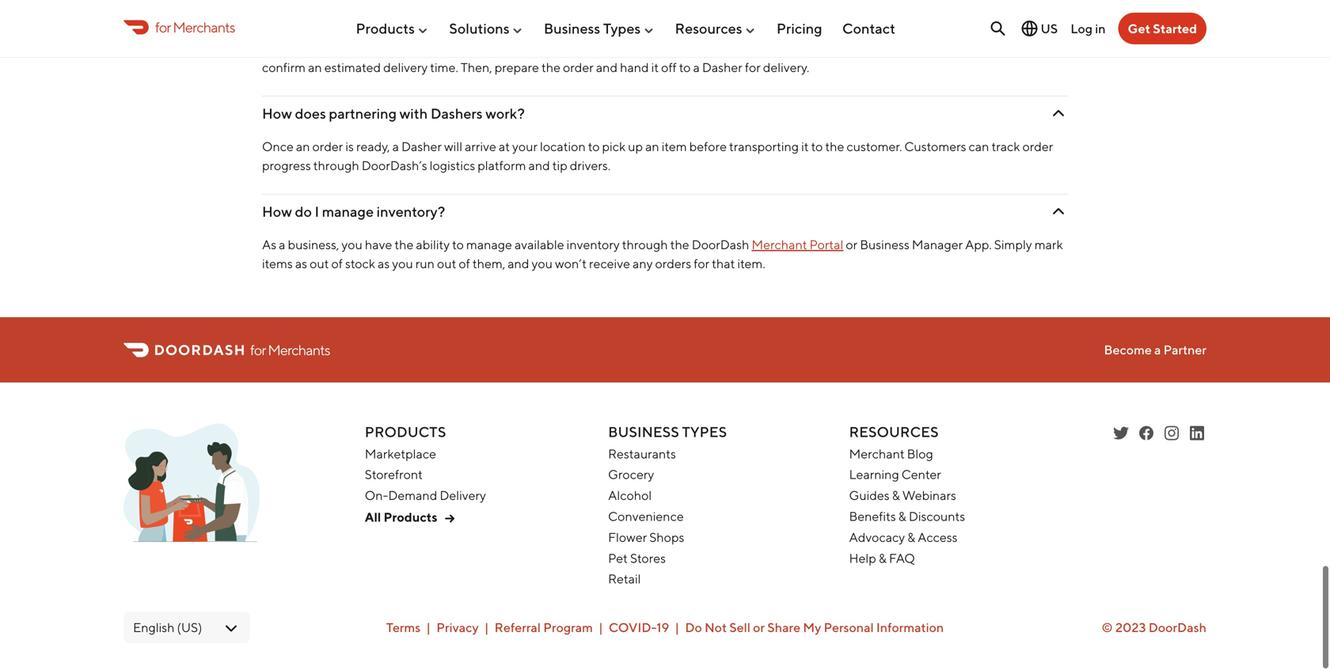 Task type: locate. For each thing, give the bounding box(es) containing it.
through up any
[[622, 239, 668, 254]]

0 horizontal spatial it
[[651, 62, 659, 77]]

1 vertical spatial chevron down image
[[1049, 204, 1068, 223]]

1 vertical spatial as
[[262, 239, 276, 254]]

terms
[[386, 622, 421, 637]]

1 vertical spatial on
[[904, 43, 919, 58]]

2 as from the left
[[378, 258, 390, 273]]

hand
[[620, 62, 649, 77]]

learning
[[849, 469, 899, 484]]

partnering
[[329, 107, 397, 124]]

on right contact link
[[904, 43, 919, 58]]

1 vertical spatial doordash
[[1149, 622, 1207, 637]]

out right run
[[437, 258, 456, 273]]

2 horizontal spatial you
[[532, 258, 553, 273]]

an down business types
[[589, 43, 603, 58]]

simply
[[994, 239, 1032, 254]]

1 as from the top
[[262, 43, 276, 58]]

orders up the notified
[[372, 9, 413, 26]]

0 vertical spatial types
[[603, 20, 641, 37]]

1 vertical spatial through
[[622, 239, 668, 254]]

2 do from the top
[[295, 205, 312, 222]]

flower shops link
[[608, 532, 684, 547]]

2 vertical spatial business
[[608, 425, 679, 442]]

has
[[526, 43, 546, 58]]

for inside or business manager app. simply mark items as out of stock as you run out of them, and you won't receive any orders for that item.
[[694, 258, 710, 273]]

0 horizontal spatial your
[[512, 141, 538, 156]]

1 horizontal spatial merchant
[[849, 448, 905, 463]]

i up retailer,
[[315, 9, 319, 26]]

0 horizontal spatial orders
[[372, 9, 413, 26]]

opportunity
[[725, 43, 792, 58]]

0 vertical spatial or
[[985, 43, 996, 58]]

0 vertical spatial orders
[[372, 9, 413, 26]]

as up confirm
[[262, 43, 276, 58]]

your right at
[[512, 141, 538, 156]]

resources inside resources merchant blog learning center guides & webinars benefits & discounts advocacy & access help & faq
[[849, 425, 939, 442]]

how for how does partnering with dashers work?
[[262, 107, 292, 124]]

and
[[1039, 43, 1060, 58], [596, 62, 618, 77], [529, 160, 550, 175], [508, 258, 529, 273]]

and down order.
[[596, 62, 618, 77]]

on-demand delivery link
[[365, 490, 486, 505]]

will
[[444, 141, 462, 156]]

privacy link
[[436, 622, 479, 637]]

it inside once an order is ready, a dasher will arrive at your location to pick up an item before transporting it to the customer. customers can track order progress through doordash's logistics platform and tip drivers.
[[801, 141, 809, 156]]

to
[[794, 43, 806, 58], [679, 62, 691, 77], [588, 141, 600, 156], [811, 141, 823, 156], [452, 239, 464, 254]]

0 horizontal spatial out
[[310, 258, 329, 273]]

as
[[295, 258, 307, 273], [378, 258, 390, 273]]

dashers
[[431, 107, 483, 124]]

doordash?
[[435, 9, 508, 26]]

your inside as a retailer, you'll be notified when a customer has placed an order. you'll have the opportunity to accept the order on your tablet or device and confirm an estimated delivery time. then, prepare the order and hand it off to a dasher for delivery.
[[921, 43, 946, 58]]

notified
[[382, 43, 426, 58]]

out down business,
[[310, 258, 329, 273]]

types inside business types restaurants grocery alcohol convenience flower shops pet stores retail
[[682, 425, 727, 442]]

customer
[[470, 43, 524, 58]]

manage up business,
[[322, 205, 374, 222]]

0 horizontal spatial as
[[295, 258, 307, 273]]

off
[[661, 62, 677, 77]]

through down the is
[[313, 160, 359, 175]]

receive up you'll
[[322, 9, 369, 26]]

on inside as a retailer, you'll be notified when a customer has placed an order. you'll have the opportunity to accept the order on your tablet or device and confirm an estimated delivery time. then, prepare the order and hand it off to a dasher for delivery.
[[904, 43, 919, 58]]

1 horizontal spatial it
[[801, 141, 809, 156]]

1 horizontal spatial manage
[[466, 239, 512, 254]]

do up retailer,
[[295, 9, 312, 26]]

business inside business types restaurants grocery alcohol convenience flower shops pet stores retail
[[608, 425, 679, 442]]

0 vertical spatial resources
[[675, 20, 742, 37]]

doordash up that
[[692, 239, 749, 254]]

to down pricing
[[794, 43, 806, 58]]

doordash for merchants image
[[124, 426, 260, 553]]

2 vertical spatial products
[[384, 511, 437, 527]]

once an order is ready, a dasher will arrive at your location to pick up an item before transporting it to the customer. customers can track order progress through doordash's logistics platform and tip drivers.
[[262, 141, 1053, 175]]

receive down inventory
[[589, 258, 630, 273]]

as up items
[[262, 239, 276, 254]]

resources up opportunity
[[675, 20, 742, 37]]

1 horizontal spatial types
[[682, 425, 727, 442]]

arrive
[[465, 141, 496, 156]]

doordash link
[[1149, 622, 1207, 637]]

1 vertical spatial manage
[[466, 239, 512, 254]]

1 horizontal spatial as
[[378, 258, 390, 273]]

1 vertical spatial products
[[365, 425, 446, 442]]

do not sell or share my personal information link
[[685, 622, 944, 637]]

do not sell or share my personal information
[[685, 622, 944, 637]]

have up off
[[674, 43, 701, 58]]

or inside as a retailer, you'll be notified when a customer has placed an order. you'll have the opportunity to accept the order on your tablet or device and confirm an estimated delivery time. then, prepare the order and hand it off to a dasher for delivery.
[[985, 43, 996, 58]]

1 horizontal spatial doordash
[[1149, 622, 1207, 637]]

0 vertical spatial dasher
[[702, 62, 743, 77]]

an right up
[[645, 141, 659, 156]]

0 horizontal spatial through
[[313, 160, 359, 175]]

inventory?
[[377, 205, 445, 222]]

all
[[365, 511, 381, 527]]

merchant up learning
[[849, 448, 905, 463]]

you down available
[[532, 258, 553, 273]]

order.
[[605, 43, 638, 58]]

1 horizontal spatial resources
[[849, 425, 939, 442]]

products up the be
[[356, 20, 415, 37]]

linkedin image
[[1188, 426, 1207, 445]]

1 horizontal spatial out
[[437, 258, 456, 273]]

how for how do i receive orders on doordash?
[[262, 9, 292, 26]]

the inside once an order is ready, a dasher will arrive at your location to pick up an item before transporting it to the customer. customers can track order progress through doordash's logistics platform and tip drivers.
[[825, 141, 844, 156]]

1 horizontal spatial dasher
[[702, 62, 743, 77]]

2 out from the left
[[437, 258, 456, 273]]

2 vertical spatial or
[[753, 622, 765, 637]]

have up stock at left top
[[365, 239, 392, 254]]

as down business,
[[295, 258, 307, 273]]

arrow right image
[[440, 511, 459, 530]]

and down us
[[1039, 43, 1060, 58]]

1 vertical spatial how
[[262, 107, 292, 124]]

chevron down image
[[1049, 106, 1068, 125], [1049, 204, 1068, 223]]

as inside as a retailer, you'll be notified when a customer has placed an order. you'll have the opportunity to accept the order on your tablet or device and confirm an estimated delivery time. then, prepare the order and hand it off to a dasher for delivery.
[[262, 43, 276, 58]]

1 horizontal spatial on
[[904, 43, 919, 58]]

business left manager
[[860, 239, 910, 254]]

1 vertical spatial dasher
[[401, 141, 442, 156]]

1 vertical spatial orders
[[655, 258, 691, 273]]

your left tablet at the top right of page
[[921, 43, 946, 58]]

it right transporting
[[801, 141, 809, 156]]

portal
[[810, 239, 844, 254]]

as right stock at left top
[[378, 258, 390, 273]]

a up doordash's
[[392, 141, 399, 156]]

you left run
[[392, 258, 413, 273]]

for merchants
[[155, 18, 235, 35], [250, 343, 330, 360]]

0 horizontal spatial you
[[342, 239, 363, 254]]

0 horizontal spatial of
[[331, 258, 343, 273]]

business up 'placed'
[[544, 20, 600, 37]]

1 vertical spatial or
[[846, 239, 858, 254]]

0 vertical spatial how
[[262, 9, 292, 26]]

types
[[603, 20, 641, 37], [682, 425, 727, 442]]

it left off
[[651, 62, 659, 77]]

or right tablet at the top right of page
[[985, 43, 996, 58]]

0 horizontal spatial receive
[[322, 9, 369, 26]]

2 vertical spatial how
[[262, 205, 292, 222]]

or right portal
[[846, 239, 858, 254]]

dasher down opportunity
[[702, 62, 743, 77]]

1 how from the top
[[262, 9, 292, 26]]

1 vertical spatial it
[[801, 141, 809, 156]]

0 vertical spatial for merchants
[[155, 18, 235, 35]]

1 vertical spatial your
[[512, 141, 538, 156]]

0 vertical spatial chevron down image
[[1049, 106, 1068, 125]]

retail
[[608, 573, 641, 589]]

2 as from the top
[[262, 239, 276, 254]]

orders right any
[[655, 258, 691, 273]]

1 vertical spatial business
[[860, 239, 910, 254]]

1 horizontal spatial orders
[[655, 258, 691, 273]]

dasher left will
[[401, 141, 442, 156]]

1 vertical spatial merchants
[[268, 343, 330, 360]]

2 i from the top
[[315, 205, 319, 222]]

0 vertical spatial products
[[356, 20, 415, 37]]

order right track
[[1023, 141, 1053, 156]]

restaurants link
[[608, 448, 676, 463]]

and left tip
[[529, 160, 550, 175]]

marketplace storefront on-demand delivery
[[365, 448, 486, 505]]

it
[[651, 62, 659, 77], [801, 141, 809, 156]]

0 vertical spatial on
[[416, 9, 433, 26]]

with
[[400, 107, 428, 124]]

solutions link
[[449, 14, 524, 43]]

on up when
[[416, 9, 433, 26]]

how up once
[[262, 107, 292, 124]]

facebook image
[[1137, 426, 1156, 445]]

products down demand
[[384, 511, 437, 527]]

through inside once an order is ready, a dasher will arrive at your location to pick up an item before transporting it to the customer. customers can track order progress through doordash's logistics platform and tip drivers.
[[313, 160, 359, 175]]

accept
[[808, 43, 847, 58]]

or
[[985, 43, 996, 58], [846, 239, 858, 254], [753, 622, 765, 637]]

your inside once an order is ready, a dasher will arrive at your location to pick up an item before transporting it to the customer. customers can track order progress through doordash's logistics platform and tip drivers.
[[512, 141, 538, 156]]

0 horizontal spatial for merchants
[[155, 18, 235, 35]]

0 vertical spatial merchant
[[752, 239, 807, 254]]

storefront link
[[365, 469, 423, 484]]

0 vertical spatial through
[[313, 160, 359, 175]]

referral program link
[[495, 622, 593, 637]]

0 vertical spatial doordash
[[692, 239, 749, 254]]

0 horizontal spatial types
[[603, 20, 641, 37]]

how do i receive orders on doordash?
[[262, 9, 508, 26]]

of left them,
[[459, 258, 470, 273]]

doordash right 2023
[[1149, 622, 1207, 637]]

0 vertical spatial business
[[544, 20, 600, 37]]

do
[[685, 622, 702, 637]]

1 vertical spatial merchant
[[849, 448, 905, 463]]

logistics
[[430, 160, 475, 175]]

merchant portal link
[[752, 239, 844, 254]]

a up items
[[279, 239, 285, 254]]

chevron down image
[[1049, 8, 1068, 27]]

as for as a retailer, you'll be notified when a customer has placed an order. you'll have the opportunity to accept the order on your tablet or device and confirm an estimated delivery time. then, prepare the order and hand it off to a dasher for delivery.
[[262, 43, 276, 58]]

0 vertical spatial it
[[651, 62, 659, 77]]

how up retailer,
[[262, 9, 292, 26]]

1 horizontal spatial business
[[608, 425, 679, 442]]

as a retailer, you'll be notified when a customer has placed an order. you'll have the opportunity to accept the order on your tablet or device and confirm an estimated delivery time. then, prepare the order and hand it off to a dasher for delivery.
[[262, 43, 1060, 77]]

ability
[[416, 239, 450, 254]]

1 horizontal spatial through
[[622, 239, 668, 254]]

to right ability
[[452, 239, 464, 254]]

1 vertical spatial do
[[295, 205, 312, 222]]

get
[[1128, 21, 1151, 36]]

order down 'placed'
[[563, 62, 594, 77]]

you up stock at left top
[[342, 239, 363, 254]]

resources up merchant blog link
[[849, 425, 939, 442]]

grocery link
[[608, 469, 654, 484]]

1 horizontal spatial for merchants
[[250, 343, 330, 360]]

1 chevron down image from the top
[[1049, 106, 1068, 125]]

0 vertical spatial your
[[921, 43, 946, 58]]

0 vertical spatial have
[[674, 43, 701, 58]]

1 vertical spatial have
[[365, 239, 392, 254]]

or right sell
[[753, 622, 765, 637]]

of left stock at left top
[[331, 258, 343, 273]]

merchant blog link
[[849, 448, 933, 463]]

products up the marketplace
[[365, 425, 446, 442]]

merchant up item. at top right
[[752, 239, 807, 254]]

0 vertical spatial as
[[262, 43, 276, 58]]

1 i from the top
[[315, 9, 319, 26]]

0 horizontal spatial have
[[365, 239, 392, 254]]

demand
[[388, 490, 437, 505]]

2 how from the top
[[262, 107, 292, 124]]

discounts
[[909, 511, 965, 526]]

do for manage
[[295, 205, 312, 222]]

3 how from the top
[[262, 205, 292, 222]]

a right when
[[461, 43, 468, 58]]

manage up them,
[[466, 239, 512, 254]]

0 horizontal spatial dasher
[[401, 141, 442, 156]]

0 horizontal spatial business
[[544, 20, 600, 37]]

2 horizontal spatial business
[[860, 239, 910, 254]]

a right off
[[693, 62, 700, 77]]

2 chevron down image from the top
[[1049, 204, 1068, 223]]

1 horizontal spatial or
[[846, 239, 858, 254]]

get started button
[[1118, 13, 1207, 44]]

0 vertical spatial i
[[315, 9, 319, 26]]

a left "partner"
[[1154, 344, 1161, 359]]

1 do from the top
[[295, 9, 312, 26]]

for
[[155, 18, 171, 35], [745, 62, 761, 77], [694, 258, 710, 273], [250, 343, 266, 360]]

alcohol link
[[608, 490, 652, 505]]

0 horizontal spatial manage
[[322, 205, 374, 222]]

business for business types restaurants grocery alcohol convenience flower shops pet stores retail
[[608, 425, 679, 442]]

business up restaurants link
[[608, 425, 679, 442]]

&
[[892, 490, 900, 505], [899, 511, 906, 526], [908, 532, 915, 547], [879, 553, 887, 568]]

log in
[[1071, 21, 1106, 36]]

1 vertical spatial types
[[682, 425, 727, 442]]

2 horizontal spatial or
[[985, 43, 996, 58]]

twitter link
[[1112, 426, 1131, 445]]

0 vertical spatial do
[[295, 9, 312, 26]]

guides & webinars link
[[849, 490, 956, 505]]

0 horizontal spatial merchants
[[173, 18, 235, 35]]

an up progress
[[296, 141, 310, 156]]

an
[[589, 43, 603, 58], [308, 62, 322, 77], [296, 141, 310, 156], [645, 141, 659, 156]]

device
[[999, 43, 1036, 58]]

i for receive
[[315, 9, 319, 26]]

how do i manage inventory?
[[262, 205, 445, 222]]

instagram link
[[1162, 426, 1181, 445]]

1 horizontal spatial receive
[[589, 258, 630, 273]]

& down the learning center link
[[892, 490, 900, 505]]

do up business,
[[295, 205, 312, 222]]

1 vertical spatial resources
[[849, 425, 939, 442]]

and down available
[[508, 258, 529, 273]]

how down progress
[[262, 205, 292, 222]]

access
[[918, 532, 958, 547]]

order down contact at the top of the page
[[871, 43, 902, 58]]

become a partner
[[1104, 344, 1207, 359]]

resources
[[675, 20, 742, 37], [849, 425, 939, 442]]

all products
[[365, 511, 437, 527]]

1 as from the left
[[295, 258, 307, 273]]

1 horizontal spatial of
[[459, 258, 470, 273]]

1 vertical spatial i
[[315, 205, 319, 222]]

1 vertical spatial receive
[[589, 258, 630, 273]]

1 out from the left
[[310, 258, 329, 273]]

types for business types
[[603, 20, 641, 37]]

1 horizontal spatial have
[[674, 43, 701, 58]]

not
[[705, 622, 727, 637]]

facebook link
[[1137, 426, 1156, 445]]

0 horizontal spatial resources
[[675, 20, 742, 37]]

i up business,
[[315, 205, 319, 222]]

0 horizontal spatial on
[[416, 9, 433, 26]]

1 horizontal spatial your
[[921, 43, 946, 58]]

and inside or business manager app. simply mark items as out of stock as you run out of them, and you won't receive any orders for that item.
[[508, 258, 529, 273]]

convenience
[[608, 511, 684, 526]]

©
[[1102, 622, 1113, 637]]



Task type: describe. For each thing, give the bounding box(es) containing it.
learning center link
[[849, 469, 941, 484]]

pick
[[602, 141, 626, 156]]

resources for resources
[[675, 20, 742, 37]]

products link
[[356, 14, 429, 43]]

linkedin link
[[1188, 426, 1207, 445]]

to right off
[[679, 62, 691, 77]]

& left faq at the bottom right of the page
[[879, 553, 887, 568]]

i for manage
[[315, 205, 319, 222]]

to right transporting
[[811, 141, 823, 156]]

0 horizontal spatial merchant
[[752, 239, 807, 254]]

advocacy
[[849, 532, 905, 547]]

retailer,
[[288, 43, 330, 58]]

work?
[[486, 107, 525, 124]]

platform
[[478, 160, 526, 175]]

merchant inside resources merchant blog learning center guides & webinars benefits & discounts advocacy & access help & faq
[[849, 448, 905, 463]]

resources for resources merchant blog learning center guides & webinars benefits & discounts advocacy & access help & faq
[[849, 425, 939, 442]]

business,
[[288, 239, 339, 254]]

contact link
[[842, 14, 896, 43]]

get started
[[1128, 21, 1197, 36]]

it inside as a retailer, you'll be notified when a customer has placed an order. you'll have the opportunity to accept the order on your tablet or device and confirm an estimated delivery time. then, prepare the order and hand it off to a dasher for delivery.
[[651, 62, 659, 77]]

app.
[[965, 239, 992, 254]]

2023
[[1116, 622, 1146, 637]]

business for business types
[[544, 20, 600, 37]]

then,
[[461, 62, 492, 77]]

marketplace
[[365, 448, 436, 463]]

twitter image
[[1112, 426, 1131, 445]]

2 of from the left
[[459, 258, 470, 273]]

started
[[1153, 21, 1197, 36]]

delivery
[[383, 62, 428, 77]]

retail link
[[608, 573, 641, 589]]

item.
[[738, 258, 765, 273]]

pricing
[[777, 20, 822, 37]]

us
[[1041, 21, 1058, 36]]

delivery
[[440, 490, 486, 505]]

inventory
[[567, 239, 620, 254]]

terms link
[[386, 622, 421, 637]]

available
[[515, 239, 564, 254]]

1 of from the left
[[331, 258, 343, 273]]

marketplace link
[[365, 448, 436, 463]]

placed
[[548, 43, 586, 58]]

my
[[803, 622, 821, 637]]

as a business, you have the ability to manage available inventory through the doordash merchant portal
[[262, 239, 844, 254]]

1 vertical spatial for merchants
[[250, 343, 330, 360]]

flower
[[608, 532, 647, 547]]

have inside as a retailer, you'll be notified when a customer has placed an order. you'll have the opportunity to accept the order on your tablet or device and confirm an estimated delivery time. then, prepare the order and hand it off to a dasher for delivery.
[[674, 43, 701, 58]]

chevron down image for how does partnering with dashers work?
[[1049, 106, 1068, 125]]

covid-19 link
[[609, 622, 669, 637]]

program
[[543, 622, 593, 637]]

to up drivers.
[[588, 141, 600, 156]]

1 horizontal spatial you
[[392, 258, 413, 273]]

as for as a business, you have the ability to manage available inventory through the doordash merchant portal
[[262, 239, 276, 254]]

restaurants
[[608, 448, 676, 463]]

be
[[365, 43, 379, 58]]

for merchants link
[[124, 16, 235, 38]]

0 vertical spatial merchants
[[173, 18, 235, 35]]

run
[[416, 258, 435, 273]]

or business manager app. simply mark items as out of stock as you run out of them, and you won't receive any orders for that item.
[[262, 239, 1063, 273]]

pricing link
[[777, 14, 822, 43]]

business inside or business manager app. simply mark items as out of stock as you run out of them, and you won't receive any orders for that item.
[[860, 239, 910, 254]]

chevron down image for how do i manage inventory?
[[1049, 204, 1068, 223]]

convenience link
[[608, 511, 684, 526]]

contact
[[842, 20, 896, 37]]

won't
[[555, 258, 587, 273]]

manager
[[912, 239, 963, 254]]

& down guides & webinars link
[[899, 511, 906, 526]]

dasher inside as a retailer, you'll be notified when a customer has placed an order. you'll have the opportunity to accept the order on your tablet or device and confirm an estimated delivery time. then, prepare the order and hand it off to a dasher for delivery.
[[702, 62, 743, 77]]

help & faq link
[[849, 553, 915, 568]]

dasher inside once an order is ready, a dasher will arrive at your location to pick up an item before transporting it to the customer. customers can track order progress through doordash's logistics platform and tip drivers.
[[401, 141, 442, 156]]

drivers.
[[570, 160, 611, 175]]

types for business types restaurants grocery alcohol convenience flower shops pet stores retail
[[682, 425, 727, 442]]

benefits
[[849, 511, 896, 526]]

or inside or business manager app. simply mark items as out of stock as you run out of them, and you won't receive any orders for that item.
[[846, 239, 858, 254]]

globe line image
[[1020, 19, 1039, 38]]

how does partnering with dashers work?
[[262, 107, 525, 124]]

grocery
[[608, 469, 654, 484]]

blog
[[907, 448, 933, 463]]

receive inside or business manager app. simply mark items as out of stock as you run out of them, and you won't receive any orders for that item.
[[589, 258, 630, 273]]

& down benefits & discounts link
[[908, 532, 915, 547]]

0 horizontal spatial or
[[753, 622, 765, 637]]

guides
[[849, 490, 890, 505]]

transporting
[[729, 141, 799, 156]]

share
[[767, 622, 801, 637]]

do for receive
[[295, 9, 312, 26]]

an down retailer,
[[308, 62, 322, 77]]

before
[[689, 141, 727, 156]]

information
[[876, 622, 944, 637]]

a inside once an order is ready, a dasher will arrive at your location to pick up an item before transporting it to the customer. customers can track order progress through doordash's logistics platform and tip drivers.
[[392, 141, 399, 156]]

sell
[[729, 622, 751, 637]]

covid-
[[609, 622, 657, 637]]

delivery.
[[763, 62, 809, 77]]

prepare
[[495, 62, 539, 77]]

customer.
[[847, 141, 902, 156]]

how for how do i manage inventory?
[[262, 205, 292, 222]]

referral
[[495, 622, 541, 637]]

any
[[633, 258, 653, 273]]

estimated
[[324, 62, 381, 77]]

benefits & discounts link
[[849, 511, 965, 526]]

orders inside or business manager app. simply mark items as out of stock as you run out of them, and you won't receive any orders for that item.
[[655, 258, 691, 273]]

instagram image
[[1162, 426, 1181, 445]]

privacy
[[436, 622, 479, 637]]

order left the is
[[312, 141, 343, 156]]

tip
[[553, 160, 568, 175]]

partner
[[1164, 344, 1207, 359]]

you'll
[[640, 43, 671, 58]]

0 vertical spatial manage
[[322, 205, 374, 222]]

for inside as a retailer, you'll be notified when a customer has placed an order. you'll have the opportunity to accept the order on your tablet or device and confirm an estimated delivery time. then, prepare the order and hand it off to a dasher for delivery.
[[745, 62, 761, 77]]

0 vertical spatial receive
[[322, 9, 369, 26]]

products inside 'link'
[[356, 20, 415, 37]]

items
[[262, 258, 293, 273]]

resources merchant blog learning center guides & webinars benefits & discounts advocacy & access help & faq
[[849, 425, 965, 568]]

doordash's
[[362, 160, 427, 175]]

time.
[[430, 62, 458, 77]]

0 horizontal spatial doordash
[[692, 239, 749, 254]]

mark
[[1035, 239, 1063, 254]]

ready,
[[356, 141, 390, 156]]

and inside once an order is ready, a dasher will arrive at your location to pick up an item before transporting it to the customer. customers can track order progress through doordash's logistics platform and tip drivers.
[[529, 160, 550, 175]]

© 2023 doordash
[[1102, 622, 1207, 637]]

at
[[499, 141, 510, 156]]

a up confirm
[[279, 43, 285, 58]]

customers
[[905, 141, 966, 156]]

center
[[902, 469, 941, 484]]

become a partner link
[[1104, 344, 1207, 359]]

when
[[428, 43, 459, 58]]

alcohol
[[608, 490, 652, 505]]

1 horizontal spatial merchants
[[268, 343, 330, 360]]



Task type: vqa. For each thing, say whether or not it's contained in the screenshot.
Business in the or Business Manager App. Simply mark items as out of stock as you run out of them, and you won't receive any orders for that item.
yes



